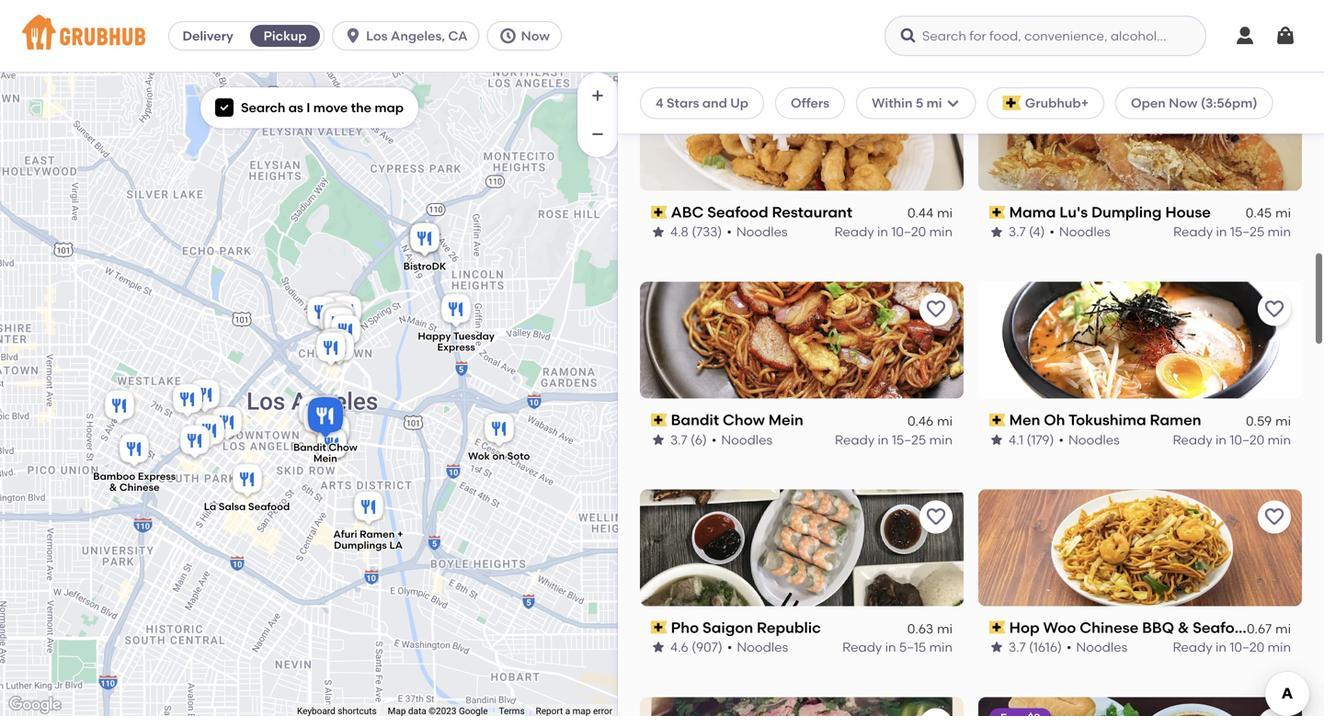 Task type: locate. For each thing, give the bounding box(es) containing it.
• down saigon
[[728, 640, 733, 655]]

now
[[521, 28, 550, 44], [1169, 95, 1198, 111]]

(4)
[[1029, 224, 1045, 240]]

wok
[[468, 450, 490, 463]]

map region
[[0, 0, 707, 717]]

chinese
[[119, 482, 160, 494], [1080, 619, 1139, 637]]

0 vertical spatial &
[[109, 482, 117, 494]]

tokushima
[[1069, 411, 1147, 429]]

0.46 mi
[[908, 413, 953, 429]]

• noodles for seafood
[[727, 224, 788, 240]]

0 horizontal spatial &
[[109, 482, 117, 494]]

star icon image for pho saigon republic
[[651, 640, 666, 655]]

0 horizontal spatial ramen
[[360, 528, 395, 541]]

0 vertical spatial 10–20
[[892, 224, 927, 240]]

jin heung chinese restaurant image
[[101, 388, 138, 428]]

0.63
[[908, 621, 934, 637]]

ramen
[[1150, 411, 1202, 429], [360, 528, 395, 541]]

15–25 for bandit chow mein
[[892, 432, 927, 448]]

totoyama dtla image
[[191, 413, 228, 453]]

bistrodk
[[403, 260, 446, 273]]

afuri ramen + dumplings la image
[[350, 489, 387, 529]]

• noodles right (6)
[[712, 432, 773, 448]]

subscription pass image for hop woo chinese bbq & seafood restauran
[[990, 622, 1006, 634]]

los angeles, ca button
[[332, 21, 487, 51]]

& inside wok on soto bamboo express & chinese la salsa seafood
[[109, 482, 117, 494]]

1 horizontal spatial express
[[437, 341, 475, 354]]

ready in 10–20 min down the '0.44'
[[835, 224, 953, 240]]

1 horizontal spatial seafood
[[708, 203, 769, 221]]

0 horizontal spatial chow
[[329, 442, 358, 454]]

5
[[916, 95, 924, 111]]

express
[[437, 341, 475, 354], [138, 471, 176, 483]]

1 vertical spatial bandit chow mein
[[293, 442, 358, 465]]

ready in 10–20 min for hop woo chinese bbq & seafood restauran
[[1173, 640, 1291, 655]]

0 horizontal spatial ready in 15–25 min
[[835, 432, 953, 448]]

0 vertical spatial now
[[521, 28, 550, 44]]

0 vertical spatial bandit
[[671, 411, 719, 429]]

house
[[1166, 203, 1211, 221]]

10–20 down 0.59
[[1230, 432, 1265, 448]]

star icon image for men oh tokushima ramen
[[990, 433, 1004, 447]]

bandit chow mein up (6)
[[671, 411, 804, 429]]

star icon image left 4.1
[[990, 433, 1004, 447]]

• for oh
[[1059, 432, 1064, 448]]

bamboo
[[93, 471, 135, 483]]

Search for food, convenience, alcohol... search field
[[885, 16, 1207, 56]]

ready for republic
[[843, 640, 882, 655]]

1 horizontal spatial 15–25
[[1231, 224, 1265, 240]]

min down "0.63 mi"
[[930, 640, 953, 655]]

min down '0.46 mi'
[[930, 432, 953, 448]]

0 vertical spatial 3.7
[[1009, 224, 1026, 240]]

map
[[375, 100, 404, 115]]

wok on soto bamboo express & chinese la salsa seafood
[[93, 450, 530, 513]]

0 vertical spatial save this restaurant image
[[925, 299, 947, 321]]

mi right 5
[[927, 95, 942, 111]]

1 vertical spatial seafood
[[248, 501, 290, 513]]

save this restaurant image for pho saigon republic
[[925, 506, 947, 528]]

subscription pass image for bandit chow mein
[[651, 414, 668, 427]]

republic
[[757, 619, 821, 637]]

la
[[390, 539, 403, 552]]

mi right 0.63
[[937, 621, 953, 637]]

star icon image
[[651, 225, 666, 240], [990, 225, 1004, 240], [651, 433, 666, 447], [990, 433, 1004, 447], [651, 640, 666, 655], [990, 640, 1004, 655]]

save this restaurant image
[[925, 299, 947, 321], [925, 506, 947, 528], [1264, 714, 1286, 717]]

4.1 (179)
[[1009, 432, 1055, 448]]

2 vertical spatial 3.7
[[1009, 640, 1026, 655]]

10–20 down the '0.44'
[[892, 224, 927, 240]]

mein down the bandit chow mein logo
[[769, 411, 804, 429]]

10–20
[[892, 224, 927, 240], [1230, 432, 1265, 448], [1230, 640, 1265, 655]]

mi for mama lu's dumpling house
[[1276, 206, 1291, 221]]

now right the open at the top right of page
[[1169, 95, 1198, 111]]

afuri
[[333, 528, 357, 541]]

min for abc seafood restaurant
[[930, 224, 953, 240]]

chinese left bbq
[[1080, 619, 1139, 637]]

in for hop woo chinese bbq & seafood restauran
[[1216, 640, 1227, 655]]

& right bbq
[[1178, 619, 1190, 637]]

• noodles down the woo
[[1067, 640, 1128, 655]]

(733)
[[692, 224, 722, 240]]

bandit down kouraku icon
[[293, 442, 326, 454]]

15–25 down 0.46
[[892, 432, 927, 448]]

1 vertical spatial 10–20
[[1230, 432, 1265, 448]]

0 vertical spatial ready in 15–25 min
[[1174, 224, 1291, 240]]

ready for chinese
[[1173, 640, 1213, 655]]

ready in 15–25 min for mama lu's dumpling house
[[1174, 224, 1291, 240]]

• right (733)
[[727, 224, 732, 240]]

suehiro mini image
[[313, 330, 350, 370]]

10–20 down 0.67
[[1230, 640, 1265, 655]]

noodles down abc seafood restaurant
[[737, 224, 788, 240]]

bandit chow mein
[[671, 411, 804, 429], [293, 442, 358, 465]]

0 horizontal spatial subscription pass image
[[651, 206, 668, 219]]

mi right the '0.44'
[[937, 206, 953, 221]]

3.7 for bandit chow mein
[[671, 432, 688, 448]]

1 vertical spatial ready in 15–25 min
[[835, 432, 953, 448]]

tuesday
[[453, 330, 495, 343]]

0 horizontal spatial bandit chow mein
[[293, 442, 358, 465]]

ready in 15–25 min down 0.45
[[1174, 224, 1291, 240]]

mi right 0.45
[[1276, 206, 1291, 221]]

0.67
[[1247, 621, 1272, 637]]

1 vertical spatial subscription pass image
[[990, 414, 1006, 427]]

star icon image left 3.7 (4)
[[990, 225, 1004, 240]]

ramen left +
[[360, 528, 395, 541]]

bamboo express & chinese image
[[116, 431, 153, 471]]

mi right 0.46
[[937, 413, 953, 429]]

mama lu's dumpling house logo image
[[979, 74, 1303, 191]]

ready in 10–20 min
[[835, 224, 953, 240], [1173, 432, 1291, 448], [1173, 640, 1291, 655]]

noodles for mein
[[721, 432, 773, 448]]

• noodles down lu's
[[1050, 224, 1111, 240]]

hop woo chinese bbq & seafood restaurant - chinatown logo image
[[979, 490, 1303, 607]]

save this restaurant button
[[920, 85, 953, 118], [1258, 85, 1291, 118], [920, 293, 953, 326], [1258, 293, 1291, 326], [920, 501, 953, 534], [1258, 501, 1291, 534], [920, 709, 953, 717], [1258, 709, 1291, 717]]

1 vertical spatial ready in 10–20 min
[[1173, 432, 1291, 448]]

t.g express thai food image
[[407, 220, 443, 261]]

wok on soto image
[[481, 411, 518, 451]]

ready in 15–25 min down 0.46
[[835, 432, 953, 448]]

4.1
[[1009, 432, 1024, 448]]

men oh tokushima ramen logo image
[[979, 282, 1303, 399]]

0 horizontal spatial bandit
[[293, 442, 326, 454]]

0.46
[[908, 413, 934, 429]]

mg tofu house image
[[314, 426, 350, 467]]

now inside button
[[521, 28, 550, 44]]

grubhub plus flag logo image
[[1003, 96, 1022, 111]]

star icon image for bandit chow mein
[[651, 433, 666, 447]]

noodles down "pho saigon republic"
[[737, 640, 789, 655]]

1 horizontal spatial ready in 15–25 min
[[1174, 224, 1291, 240]]

1 horizontal spatial subscription pass image
[[990, 414, 1006, 427]]

svg image
[[1234, 25, 1257, 47], [1275, 25, 1297, 47], [344, 27, 363, 45], [499, 27, 518, 45], [900, 27, 918, 45], [219, 102, 230, 113]]

zencu sushi & grill image
[[304, 397, 341, 437]]

svg image inside now button
[[499, 27, 518, 45]]

• right (4)
[[1050, 224, 1055, 240]]

ready in 10–20 min down 0.67
[[1173, 640, 1291, 655]]

happy
[[418, 330, 451, 343]]

mi right 0.67
[[1276, 621, 1291, 637]]

save this restaurant image for bandit chow mein
[[925, 299, 947, 321]]

mi for men oh tokushima ramen
[[1276, 413, 1291, 429]]

offers
[[791, 95, 830, 111]]

mein down kouraku icon
[[314, 453, 337, 465]]

• noodles down abc seafood restaurant
[[727, 224, 788, 240]]

0 vertical spatial 15–25
[[1231, 224, 1265, 240]]

subscription pass image
[[651, 206, 668, 219], [990, 414, 1006, 427]]

bandit
[[671, 411, 719, 429], [293, 442, 326, 454]]

save this restaurant button for hop woo chinese bbq & seafood restauran
[[1258, 501, 1291, 534]]

min down 0.67 mi
[[1268, 640, 1291, 655]]

• noodles down "pho saigon republic"
[[728, 640, 789, 655]]

save this restaurant image
[[925, 91, 947, 113], [1264, 91, 1286, 113], [1264, 299, 1286, 321], [1264, 506, 1286, 528], [925, 714, 947, 717]]

noodles right (6)
[[721, 432, 773, 448]]

ready in 10–20 min for men oh tokushima ramen
[[1173, 432, 1291, 448]]

seafood right salsa
[[248, 501, 290, 513]]

0 horizontal spatial 15–25
[[892, 432, 927, 448]]

happy tuesday express
[[418, 330, 495, 354]]

ready for restaurant
[[835, 224, 874, 240]]

in for men oh tokushima ramen
[[1216, 432, 1227, 448]]

hop woo chinese bbq & seafood restauran
[[1010, 619, 1325, 637]]

subscription pass image left the 'men'
[[990, 414, 1006, 427]]

•
[[727, 224, 732, 240], [1050, 224, 1055, 240], [712, 432, 717, 448], [1059, 432, 1064, 448], [728, 640, 733, 655], [1067, 640, 1072, 655]]

0 horizontal spatial chinese
[[119, 482, 160, 494]]

express right bamboo
[[138, 471, 176, 483]]

now right ca
[[521, 28, 550, 44]]

star icon image left 4.8
[[651, 225, 666, 240]]

min down 0.59 mi
[[1268, 432, 1291, 448]]

los
[[366, 28, 388, 44]]

marugame monzo image
[[308, 393, 345, 434]]

subscription pass image for mama lu's dumpling house
[[990, 206, 1006, 219]]

1 vertical spatial express
[[138, 471, 176, 483]]

ready in 10–20 min for abc seafood restaurant
[[835, 224, 953, 240]]

0 vertical spatial chinese
[[119, 482, 160, 494]]

• noodles for woo
[[1067, 640, 1128, 655]]

3.7 left (6)
[[671, 432, 688, 448]]

0 vertical spatial subscription pass image
[[651, 206, 668, 219]]

1 vertical spatial mein
[[314, 453, 337, 465]]

min down 0.44 mi
[[930, 224, 953, 240]]

noodles
[[737, 224, 788, 240], [1060, 224, 1111, 240], [721, 432, 773, 448], [1069, 432, 1120, 448], [737, 640, 789, 655], [1077, 640, 1128, 655]]

noodles down lu's
[[1060, 224, 1111, 240]]

0 horizontal spatial express
[[138, 471, 176, 483]]

• down oh
[[1059, 432, 1064, 448]]

ready for dumpling
[[1174, 224, 1213, 240]]

3.7 left (4)
[[1009, 224, 1026, 240]]

1 horizontal spatial mein
[[769, 411, 804, 429]]

• for chow
[[712, 432, 717, 448]]

1 vertical spatial 3.7
[[671, 432, 688, 448]]

save this restaurant button for bandit chow mein
[[920, 293, 953, 326]]

mi right 0.59
[[1276, 413, 1291, 429]]

chinese inside wok on soto bamboo express & chinese la salsa seafood
[[119, 482, 160, 494]]

1 vertical spatial 15–25
[[892, 432, 927, 448]]

bandit chow mein down kouraku icon
[[293, 442, 358, 465]]

as
[[289, 100, 303, 115]]

1 vertical spatial ramen
[[360, 528, 395, 541]]

seafood right bbq
[[1193, 619, 1254, 637]]

mein
[[769, 411, 804, 429], [314, 453, 337, 465]]

seafood inside wok on soto bamboo express & chinese la salsa seafood
[[248, 501, 290, 513]]

full moon house image
[[321, 289, 358, 330]]

• for seafood
[[727, 224, 732, 240]]

express inside wok on soto bamboo express & chinese la salsa seafood
[[138, 471, 176, 483]]

restaurant
[[772, 203, 853, 221]]

seafood up (733)
[[708, 203, 769, 221]]

subscription pass image
[[990, 206, 1006, 219], [651, 414, 668, 427], [651, 622, 668, 634], [990, 622, 1006, 634]]

& down bamboo express & chinese image
[[109, 482, 117, 494]]

golden dragon restaurant image
[[328, 293, 365, 333]]

2 vertical spatial 10–20
[[1230, 640, 1265, 655]]

in for abc seafood restaurant
[[878, 224, 889, 240]]

• right (6)
[[712, 432, 717, 448]]

• noodles for lu's
[[1050, 224, 1111, 240]]

save this restaurant image for mama lu's dumpling house
[[1264, 91, 1286, 113]]

0 vertical spatial ramen
[[1150, 411, 1202, 429]]

15–25
[[1231, 224, 1265, 240], [892, 432, 927, 448]]

ready in 10–20 min down 0.59
[[1173, 432, 1291, 448]]

salsa
[[219, 501, 246, 513]]

grubhub+
[[1025, 95, 1089, 111]]

ramen right "tokushima"
[[1150, 411, 1202, 429]]

ramen inside afuri ramen + dumplings la
[[360, 528, 395, 541]]

ready for tokushima
[[1173, 432, 1213, 448]]

0 vertical spatial express
[[437, 341, 475, 354]]

abc seafood restaurant logo image
[[640, 74, 964, 191]]

mama lu's dumpling house
[[1010, 203, 1211, 221]]

jade wok image
[[304, 294, 340, 334]]

delivery
[[183, 28, 233, 44]]

marugame udon image
[[209, 404, 246, 445]]

0 vertical spatial ready in 10–20 min
[[835, 224, 953, 240]]

3.7 down hop
[[1009, 640, 1026, 655]]

1 vertical spatial save this restaurant image
[[925, 506, 947, 528]]

minus icon image
[[589, 125, 607, 143]]

saigon
[[703, 619, 754, 637]]

star icon image for abc seafood restaurant
[[651, 225, 666, 240]]

bandit inside bandit chow mein
[[293, 442, 326, 454]]

bandit up (6)
[[671, 411, 719, 429]]

subscription pass image left abc
[[651, 206, 668, 219]]

star icon image for mama lu's dumpling house
[[990, 225, 1004, 240]]

besthibachi image
[[177, 423, 213, 463]]

1 vertical spatial now
[[1169, 95, 1198, 111]]

ready in 15–25 min
[[1174, 224, 1291, 240], [835, 432, 953, 448]]

express down happy tuesday express icon
[[437, 341, 475, 354]]

1 vertical spatial bandit
[[293, 442, 326, 454]]

1 horizontal spatial chow
[[723, 411, 765, 429]]

star icon image left 3.7 (1616)
[[990, 640, 1004, 655]]

1 horizontal spatial bandit chow mein
[[671, 411, 804, 429]]

mama lu's dumpling house image
[[321, 329, 358, 369]]

star icon image left 4.6
[[651, 640, 666, 655]]

min down 0.45 mi
[[1268, 224, 1291, 240]]

1 vertical spatial &
[[1178, 619, 1190, 637]]

star icon image left the 3.7 (6)
[[651, 433, 666, 447]]

15–25 down 0.45
[[1231, 224, 1265, 240]]

• down the woo
[[1067, 640, 1072, 655]]

men oh tokushima ramen image
[[316, 413, 353, 453]]

0 vertical spatial chow
[[723, 411, 765, 429]]

chow
[[723, 411, 765, 429], [329, 442, 358, 454]]

bandit chow mein inside map region
[[293, 442, 358, 465]]

3.7 (4)
[[1009, 224, 1045, 240]]

&
[[109, 482, 117, 494], [1178, 619, 1190, 637]]

pickup button
[[247, 21, 324, 51]]

noodles down men oh tokushima ramen
[[1069, 432, 1120, 448]]

2 vertical spatial seafood
[[1193, 619, 1254, 637]]

0 horizontal spatial now
[[521, 28, 550, 44]]

ready
[[835, 224, 874, 240], [1174, 224, 1213, 240], [835, 432, 875, 448], [1173, 432, 1213, 448], [843, 640, 882, 655], [1173, 640, 1213, 655]]

subscription pass image for men oh tokushima ramen
[[990, 414, 1006, 427]]

0 horizontal spatial mein
[[314, 453, 337, 465]]

noodles right (1616)
[[1077, 640, 1128, 655]]

in
[[878, 224, 889, 240], [1217, 224, 1228, 240], [878, 432, 889, 448], [1216, 432, 1227, 448], [885, 640, 896, 655], [1216, 640, 1227, 655]]

• noodles down men oh tokushima ramen
[[1059, 432, 1120, 448]]

mi
[[927, 95, 942, 111], [937, 206, 953, 221], [1276, 206, 1291, 221], [937, 413, 953, 429], [1276, 413, 1291, 429], [937, 621, 953, 637], [1276, 621, 1291, 637]]

1 vertical spatial chinese
[[1080, 619, 1139, 637]]

2 vertical spatial ready in 10–20 min
[[1173, 640, 1291, 655]]

chinese down bamboo express & chinese image
[[119, 482, 160, 494]]

restauran
[[1258, 619, 1325, 637]]

1 vertical spatial chow
[[329, 442, 358, 454]]

0 horizontal spatial seafood
[[248, 501, 290, 513]]



Task type: vqa. For each thing, say whether or not it's contained in the screenshot.


Task type: describe. For each thing, give the bounding box(es) containing it.
open now (3:56pm)
[[1131, 95, 1258, 111]]

save this restaurant button for mama lu's dumpling house
[[1258, 85, 1291, 118]]

svg image
[[946, 96, 961, 111]]

• noodles for chow
[[712, 432, 773, 448]]

main navigation navigation
[[0, 0, 1325, 73]]

1 horizontal spatial now
[[1169, 95, 1198, 111]]

0.44
[[908, 206, 934, 221]]

delivery button
[[169, 21, 247, 51]]

mi for pho saigon republic
[[937, 621, 953, 637]]

subscription pass image for abc seafood restaurant
[[651, 206, 668, 219]]

0 vertical spatial mein
[[769, 411, 804, 429]]

in for bandit chow mein
[[878, 432, 889, 448]]

(1616)
[[1029, 640, 1062, 655]]

0.44 mi
[[908, 206, 953, 221]]

0.63 mi
[[908, 621, 953, 637]]

dumpling
[[1092, 203, 1162, 221]]

pho gigo's cafe & deli image
[[320, 304, 357, 344]]

(3:56pm)
[[1201, 95, 1258, 111]]

google image
[[5, 694, 65, 717]]

in for pho saigon republic
[[885, 640, 896, 655]]

ready for mein
[[835, 432, 875, 448]]

chow inside bandit chow mein
[[329, 442, 358, 454]]

min for men oh tokushima ramen
[[1268, 432, 1291, 448]]

3.7 (1616)
[[1009, 640, 1062, 655]]

2 vertical spatial save this restaurant image
[[1264, 714, 1286, 717]]

men oh tokushima ramen
[[1010, 411, 1202, 429]]

ca
[[448, 28, 468, 44]]

0.59 mi
[[1246, 413, 1291, 429]]

• for woo
[[1067, 640, 1072, 655]]

(179)
[[1027, 432, 1055, 448]]

search as i move the map
[[241, 100, 404, 115]]

noodles for tokushima
[[1069, 432, 1120, 448]]

(6)
[[691, 432, 707, 448]]

2 horizontal spatial seafood
[[1193, 619, 1254, 637]]

bandit chow mein image
[[304, 394, 348, 443]]

• for lu's
[[1050, 224, 1055, 240]]

la salsa seafood image
[[229, 461, 266, 502]]

mi for abc seafood restaurant
[[937, 206, 953, 221]]

daikokuya little tokyo image
[[307, 392, 344, 433]]

afuri ramen + dumplings la
[[333, 528, 403, 552]]

foo chow restaurant image
[[317, 290, 354, 331]]

3.7 (6)
[[671, 432, 707, 448]]

dumplings
[[334, 539, 387, 552]]

in for mama lu's dumpling house
[[1217, 224, 1228, 240]]

rakkan image
[[311, 396, 348, 436]]

1 horizontal spatial ramen
[[1150, 411, 1202, 429]]

bandit chow mein logo image
[[640, 282, 964, 399]]

save this restaurant image for men oh tokushima ramen
[[1264, 299, 1286, 321]]

pho saigon republic image
[[327, 312, 364, 353]]

hop woo chinese bbq & seafood restaurant - chinatown image
[[321, 305, 358, 345]]

search
[[241, 100, 286, 115]]

0 vertical spatial bandit chow mein
[[671, 411, 804, 429]]

pho saigon republic logo image
[[640, 490, 964, 607]]

tokyo sakura noodles image
[[314, 425, 350, 466]]

soto
[[507, 450, 530, 463]]

and
[[703, 95, 727, 111]]

10–20 for hop woo chinese bbq & seafood restauran
[[1230, 640, 1265, 655]]

phoenix chinese cuisine image
[[316, 326, 352, 367]]

save this restaurant button for men oh tokushima ramen
[[1258, 293, 1291, 326]]

broadway cuisine image
[[321, 299, 358, 340]]

happy tuesday express image
[[438, 291, 475, 332]]

star icon image for hop woo chinese bbq & seafood restauran
[[990, 640, 1004, 655]]

+
[[397, 528, 403, 541]]

the
[[351, 100, 372, 115]]

oh
[[1044, 411, 1066, 429]]

los angeles, ca
[[366, 28, 468, 44]]

1 horizontal spatial &
[[1178, 619, 1190, 637]]

angeles,
[[391, 28, 445, 44]]

bbq
[[1143, 619, 1175, 637]]

• for saigon
[[728, 640, 733, 655]]

0.45
[[1246, 206, 1272, 221]]

(907)
[[692, 640, 723, 655]]

i
[[307, 100, 310, 115]]

pho
[[671, 619, 699, 637]]

plus icon image
[[589, 86, 607, 105]]

1 horizontal spatial chinese
[[1080, 619, 1139, 637]]

noodles for restaurant
[[737, 224, 788, 240]]

svg image inside los angeles, ca button
[[344, 27, 363, 45]]

woo
[[1044, 619, 1077, 637]]

ready in 5–15 min
[[843, 640, 953, 655]]

subscription pass image for pho saigon republic
[[651, 622, 668, 634]]

move
[[313, 100, 348, 115]]

4.6 (907)
[[671, 640, 723, 655]]

pho saigon republic
[[671, 619, 821, 637]]

new golden lake eatery image
[[316, 301, 353, 342]]

4 stars and up
[[656, 95, 749, 111]]

• noodles for saigon
[[728, 640, 789, 655]]

3.7 for hop woo chinese bbq & seafood restauran
[[1009, 640, 1026, 655]]

on
[[493, 450, 505, 463]]

15–25 for mama lu's dumpling house
[[1231, 224, 1265, 240]]

ready in 15–25 min for bandit chow mein
[[835, 432, 953, 448]]

new golden lake eatery logo image
[[979, 698, 1303, 717]]

save this restaurant button for abc seafood restaurant
[[920, 85, 953, 118]]

commodore cafe image
[[169, 381, 206, 422]]

within 5 mi
[[872, 95, 942, 111]]

5–15
[[900, 640, 927, 655]]

noodles for chinese
[[1077, 640, 1128, 655]]

• noodles for oh
[[1059, 432, 1120, 448]]

within
[[872, 95, 913, 111]]

bistrodk image
[[407, 220, 443, 261]]

abc seafood restaurant image
[[317, 326, 354, 367]]

hop
[[1010, 619, 1040, 637]]

0.59
[[1246, 413, 1272, 429]]

1 horizontal spatial bandit
[[671, 411, 719, 429]]

mama
[[1010, 203, 1056, 221]]

4.8
[[671, 224, 689, 240]]

10–20 for abc seafood restaurant
[[892, 224, 927, 240]]

express inside "happy tuesday express"
[[437, 341, 475, 354]]

save this restaurant button for pho saigon republic
[[920, 501, 953, 534]]

0.67 mi
[[1247, 621, 1291, 637]]

min for bandit chow mein
[[930, 432, 953, 448]]

noodles for dumpling
[[1060, 224, 1111, 240]]

stars
[[667, 95, 699, 111]]

open
[[1131, 95, 1166, 111]]

4.8 (733)
[[671, 224, 722, 240]]

mein inside map region
[[314, 453, 337, 465]]

min for mama lu's dumpling house
[[1268, 224, 1291, 240]]

0 vertical spatial seafood
[[708, 203, 769, 221]]

kouraku image
[[300, 401, 337, 441]]

min for hop woo chinese bbq & seafood restauran
[[1268, 640, 1291, 655]]

up
[[731, 95, 749, 111]]

mi for bandit chow mein
[[937, 413, 953, 429]]

abc
[[671, 203, 704, 221]]

pho gigo's cafe & deli logo image
[[640, 698, 964, 717]]

4.6
[[671, 640, 689, 655]]

save this restaurant image for abc seafood restaurant
[[925, 91, 947, 113]]

mi for hop woo chinese bbq & seafood restauran
[[1276, 621, 1291, 637]]

4
[[656, 95, 664, 111]]

la
[[204, 501, 216, 513]]

3.7 for mama lu's dumpling house
[[1009, 224, 1026, 240]]

korea bbq house image
[[295, 393, 332, 434]]

abc seafood restaurant
[[671, 203, 853, 221]]

pickup
[[264, 28, 307, 44]]

lu's
[[1060, 203, 1088, 221]]

men
[[1010, 411, 1041, 429]]

10–20 for men oh tokushima ramen
[[1230, 432, 1265, 448]]

0.45 mi
[[1246, 206, 1291, 221]]

now button
[[487, 21, 569, 51]]

save this restaurant image for hop woo chinese bbq & seafood restauran
[[1264, 506, 1286, 528]]

it's thai casual dining image
[[187, 377, 224, 417]]

noodles for republic
[[737, 640, 789, 655]]

min for pho saigon republic
[[930, 640, 953, 655]]



